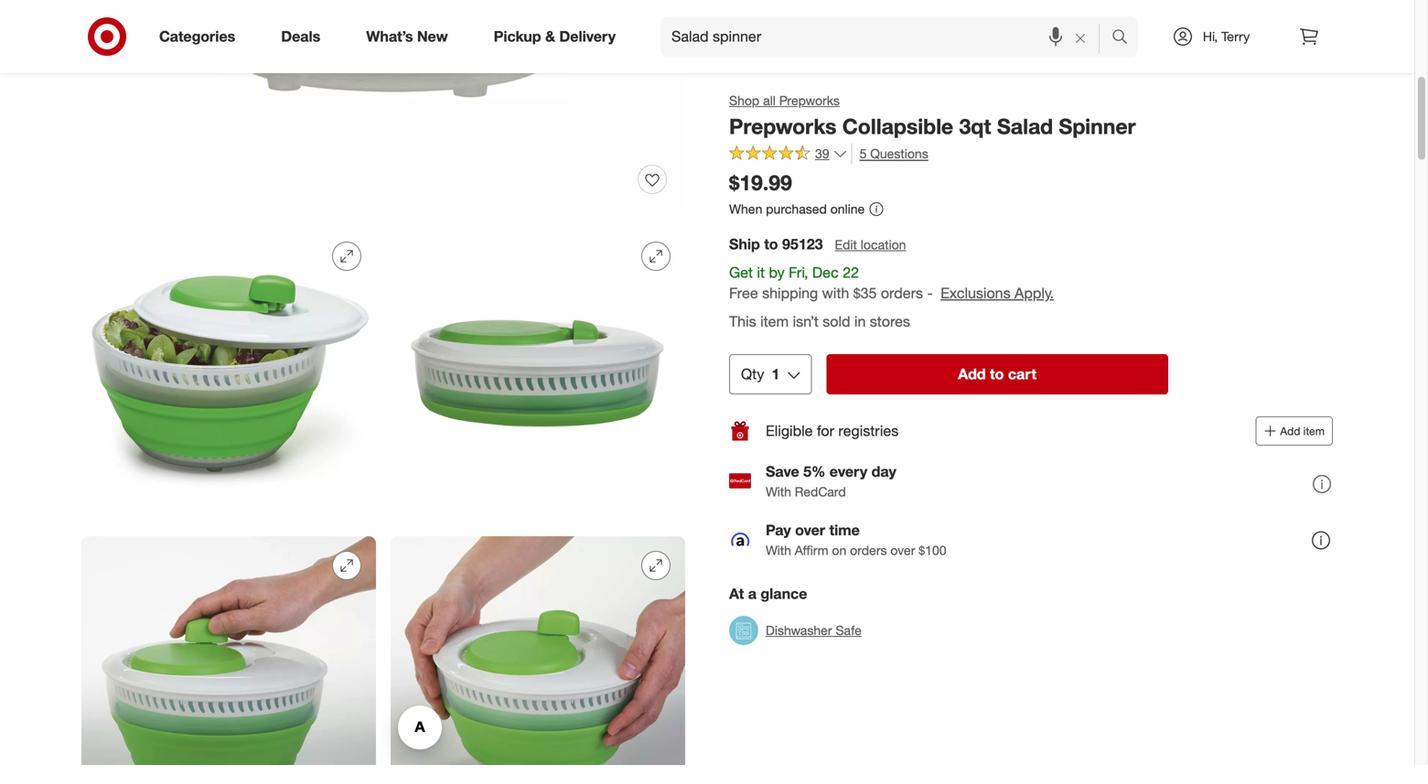 Task type: describe. For each thing, give the bounding box(es) containing it.
safe
[[836, 622, 862, 638]]

isn't
[[793, 313, 819, 330]]

5 questions link
[[852, 143, 929, 164]]

item for this
[[761, 313, 789, 330]]

glance
[[761, 585, 808, 603]]

item for add
[[1304, 424, 1325, 438]]

exclusions
[[941, 284, 1011, 302]]

day
[[872, 463, 897, 480]]

hi, terry
[[1203, 28, 1250, 44]]

search button
[[1104, 16, 1148, 60]]

shop all prepworks prepworks collapsible 3qt salad spinner
[[729, 92, 1136, 139]]

new
[[417, 28, 448, 45]]

hi,
[[1203, 28, 1218, 44]]

pickup & delivery link
[[478, 16, 639, 57]]

eligible
[[766, 422, 813, 440]]

to for add
[[990, 365, 1004, 383]]

prepworks collapsible 3qt salad spinner, 3 of 7 image
[[391, 227, 686, 522]]

1
[[772, 365, 780, 383]]

what's new link
[[351, 16, 471, 57]]

What can we help you find? suggestions appear below search field
[[661, 16, 1117, 57]]

salad
[[997, 113, 1053, 139]]

at
[[729, 585, 744, 603]]

cart
[[1008, 365, 1037, 383]]

-
[[928, 284, 933, 302]]

questions
[[871, 146, 929, 162]]

all
[[763, 92, 776, 108]]

every
[[830, 463, 868, 480]]

qty 1
[[741, 365, 780, 383]]

add to cart
[[958, 365, 1037, 383]]

what's new
[[366, 28, 448, 45]]

save 5% every day with redcard
[[766, 463, 897, 500]]

free
[[729, 284, 758, 302]]

$19.99
[[729, 170, 792, 195]]

pickup & delivery
[[494, 28, 616, 45]]

edit location button
[[834, 235, 907, 255]]

pay
[[766, 521, 791, 539]]

time
[[830, 521, 860, 539]]

prepworks collapsible 3qt salad spinner, 2 of 7 image
[[81, 227, 376, 522]]

by
[[769, 263, 785, 281]]

pay over time with affirm on orders over $100
[[766, 521, 947, 558]]

1 horizontal spatial over
[[891, 542, 916, 558]]

3qt
[[960, 113, 992, 139]]

to for ship
[[764, 235, 778, 253]]

qty
[[741, 365, 765, 383]]

dishwasher safe button
[[729, 610, 862, 651]]

purchased
[[766, 201, 827, 217]]

collapsible
[[843, 113, 954, 139]]

categories
[[159, 28, 235, 45]]

in
[[855, 313, 866, 330]]

dishwasher safe
[[766, 622, 862, 638]]

at a glance
[[729, 585, 808, 603]]

0 vertical spatial prepworks
[[780, 92, 840, 108]]

prepworks collapsible 3qt salad spinner, 5 of 7 image
[[391, 536, 686, 765]]

orders inside get it by fri, dec 22 free shipping with $35 orders - exclusions apply.
[[881, 284, 923, 302]]

get
[[729, 263, 753, 281]]

apply.
[[1015, 284, 1054, 302]]



Task type: locate. For each thing, give the bounding box(es) containing it.
1 vertical spatial orders
[[850, 542, 887, 558]]

1 vertical spatial item
[[1304, 424, 1325, 438]]

deals link
[[266, 16, 343, 57]]

5
[[860, 146, 867, 162]]

0 vertical spatial to
[[764, 235, 778, 253]]

0 horizontal spatial add
[[958, 365, 986, 383]]

it
[[757, 263, 765, 281]]

with
[[766, 484, 792, 500], [766, 542, 792, 558]]

search
[[1104, 29, 1148, 47]]

when purchased online
[[729, 201, 865, 217]]

1 with from the top
[[766, 484, 792, 500]]

add for add item
[[1281, 424, 1301, 438]]

&
[[545, 28, 556, 45]]

deals
[[281, 28, 321, 45]]

dec
[[813, 263, 839, 281]]

with down save
[[766, 484, 792, 500]]

5 questions
[[860, 146, 929, 162]]

item inside button
[[1304, 424, 1325, 438]]

to inside button
[[990, 365, 1004, 383]]

with inside save 5% every day with redcard
[[766, 484, 792, 500]]

add for add to cart
[[958, 365, 986, 383]]

on
[[832, 542, 847, 558]]

online
[[831, 201, 865, 217]]

0 vertical spatial add
[[958, 365, 986, 383]]

affirm
[[795, 542, 829, 558]]

ship to 95123
[[729, 235, 823, 253]]

add item
[[1281, 424, 1325, 438]]

prepworks collapsible 3qt salad spinner, 1 of 7 image
[[81, 0, 686, 212]]

this item isn't sold in stores
[[729, 313, 911, 330]]

to left cart
[[990, 365, 1004, 383]]

what's
[[366, 28, 413, 45]]

redcard
[[795, 484, 846, 500]]

dishwasher
[[766, 622, 833, 638]]

orders left '-'
[[881, 284, 923, 302]]

1 horizontal spatial add
[[1281, 424, 1301, 438]]

eligible for registries
[[766, 422, 899, 440]]

0 vertical spatial over
[[795, 521, 826, 539]]

0 horizontal spatial to
[[764, 235, 778, 253]]

95123
[[783, 235, 823, 253]]

1 vertical spatial over
[[891, 542, 916, 558]]

0 vertical spatial with
[[766, 484, 792, 500]]

fri,
[[789, 263, 809, 281]]

orders right on
[[850, 542, 887, 558]]

1 horizontal spatial item
[[1304, 424, 1325, 438]]

$100
[[919, 542, 947, 558]]

0 vertical spatial orders
[[881, 284, 923, 302]]

shop
[[729, 92, 760, 108]]

with
[[822, 284, 850, 302]]

get it by fri, dec 22 free shipping with $35 orders - exclusions apply.
[[729, 263, 1054, 302]]

0 vertical spatial item
[[761, 313, 789, 330]]

delivery
[[560, 28, 616, 45]]

prepworks up '39' link
[[729, 113, 837, 139]]

0 horizontal spatial over
[[795, 521, 826, 539]]

with inside pay over time with affirm on orders over $100
[[766, 542, 792, 558]]

registries
[[839, 422, 899, 440]]

for
[[817, 422, 835, 440]]

2 with from the top
[[766, 542, 792, 558]]

0 horizontal spatial item
[[761, 313, 789, 330]]

with down pay
[[766, 542, 792, 558]]

over left $100
[[891, 542, 916, 558]]

a
[[748, 585, 757, 603]]

1 vertical spatial with
[[766, 542, 792, 558]]

22
[[843, 263, 859, 281]]

spinner
[[1059, 113, 1136, 139]]

sold
[[823, 313, 851, 330]]

exclusions apply. button
[[941, 283, 1054, 304]]

to
[[764, 235, 778, 253], [990, 365, 1004, 383]]

orders
[[881, 284, 923, 302], [850, 542, 887, 558]]

edit
[[835, 236, 857, 252]]

1 vertical spatial prepworks
[[729, 113, 837, 139]]

add
[[958, 365, 986, 383], [1281, 424, 1301, 438]]

over
[[795, 521, 826, 539], [891, 542, 916, 558]]

when
[[729, 201, 763, 217]]

location
[[861, 236, 906, 252]]

this
[[729, 313, 757, 330]]

stores
[[870, 313, 911, 330]]

ship
[[729, 235, 760, 253]]

prepworks
[[780, 92, 840, 108], [729, 113, 837, 139]]

pickup
[[494, 28, 541, 45]]

5%
[[804, 463, 826, 480]]

1 vertical spatial to
[[990, 365, 1004, 383]]

add item button
[[1256, 416, 1334, 446]]

terry
[[1222, 28, 1250, 44]]

prepworks collapsible 3qt salad spinner, 4 of 7 image
[[81, 536, 376, 765]]

shipping
[[763, 284, 818, 302]]

1 horizontal spatial to
[[990, 365, 1004, 383]]

add to cart button
[[827, 354, 1169, 394]]

categories link
[[144, 16, 258, 57]]

1 vertical spatial add
[[1281, 424, 1301, 438]]

over up 'affirm'
[[795, 521, 826, 539]]

$35
[[854, 284, 877, 302]]

39 link
[[729, 143, 848, 166]]

to right 'ship'
[[764, 235, 778, 253]]

item
[[761, 313, 789, 330], [1304, 424, 1325, 438]]

edit location
[[835, 236, 906, 252]]

orders inside pay over time with affirm on orders over $100
[[850, 542, 887, 558]]

prepworks right all
[[780, 92, 840, 108]]

39
[[815, 146, 830, 162]]

save
[[766, 463, 800, 480]]



Task type: vqa. For each thing, say whether or not it's contained in the screenshot.
'Apply.'
yes



